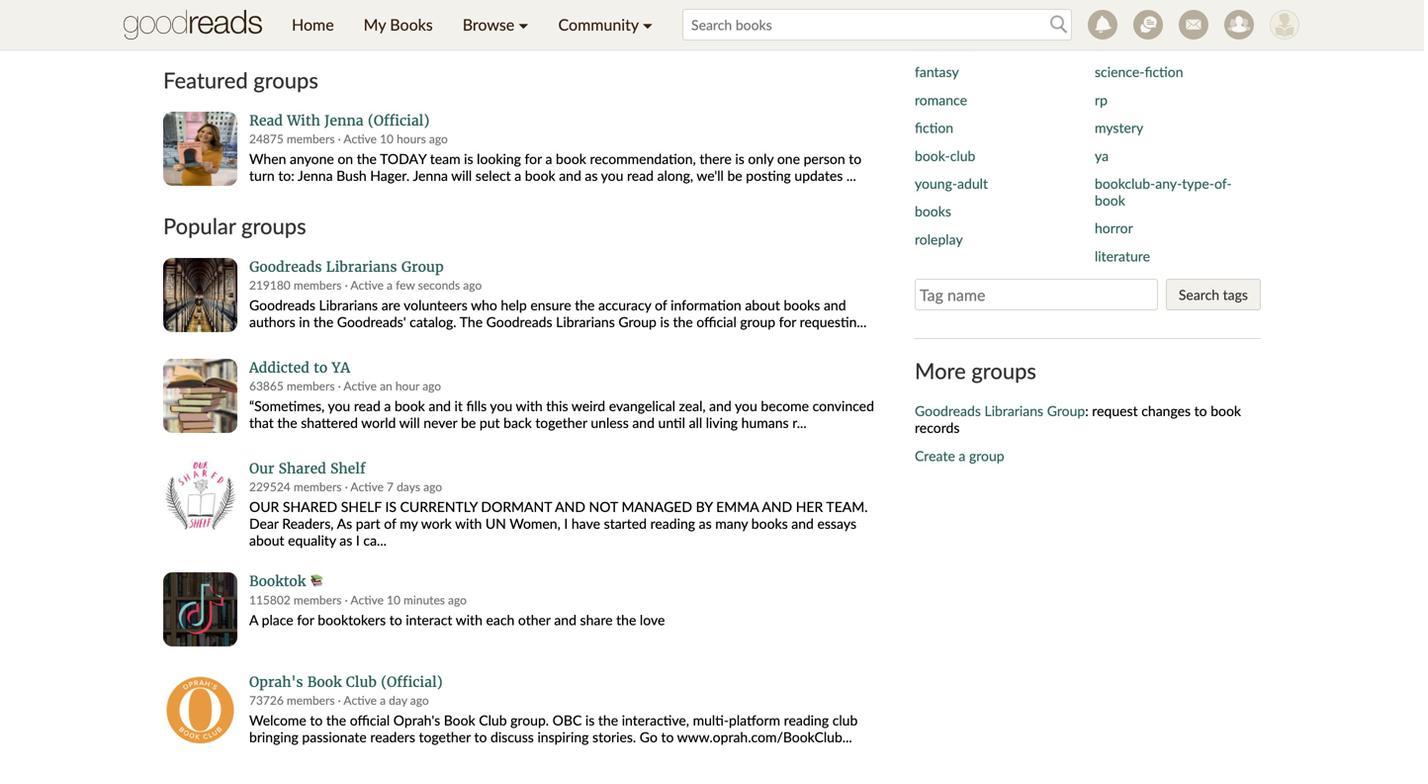 Task type: describe. For each thing, give the bounding box(es) containing it.
books link
[[915, 203, 952, 220]]

· down shelf
[[345, 480, 348, 494]]

dear
[[249, 516, 279, 532]]

be inside addicted to ya 63865 members · active an hour ago "sometimes, you read a book and it fills you with this weird evangelical zeal, and you become convinced that the shattered world will never be put back together unless and until all living humans r...
[[461, 415, 476, 431]]

interact
[[406, 612, 453, 629]]

members down 📚
[[294, 593, 342, 608]]

world
[[361, 415, 396, 431]]

librarians up addicted to ya link
[[556, 314, 615, 330]]

anyone
[[290, 151, 334, 167]]

active inside read with jenna (official) 24875 members · active 10 hours ago when anyone on the today team is looking for a book recommendation, there is only one person to turn to: jenna bush hager.  jenna will select a book and as you read along, we'll be posting updates ...
[[344, 132, 377, 146]]

1 horizontal spatial goodreads librarians group link
[[915, 403, 1086, 420]]

until
[[659, 415, 686, 431]]

along,
[[658, 167, 694, 184]]

to left the discuss
[[474, 729, 487, 746]]

0 horizontal spatial oprah's
[[249, 674, 303, 692]]

librarians up few
[[326, 258, 397, 276]]

read inside addicted to ya 63865 members · active an hour ago "sometimes, you read a book and it fills you with this weird evangelical zeal, and you become convinced that the shattered world will never be put back together unless and until all living humans r...
[[354, 398, 381, 415]]

booktokers
[[318, 612, 386, 629]]

we'll
[[697, 167, 724, 184]]

as inside read with jenna (official) 24875 members · active 10 hours ago when anyone on the today team is looking for a book recommendation, there is only one person to turn to: jenna bush hager.  jenna will select a book and as you read along, we'll be posting updates ...
[[585, 167, 598, 184]]

jenna up on
[[325, 112, 364, 130]]

community ▾ button
[[544, 0, 668, 49]]

the right accuracy
[[673, 314, 693, 330]]

read
[[249, 112, 283, 130]]

team.
[[827, 499, 868, 516]]

books inside goodreads librarians are volunteers who help ensure the accuracy of information about books and authors in the goodreads' catalog. the goodreads librarians group is the official group for requestin...
[[784, 297, 821, 314]]

active up shelf
[[351, 480, 384, 494]]

Search groups search field
[[163, 17, 766, 49]]

all
[[689, 415, 703, 431]]

women,
[[510, 516, 561, 532]]

active up booktokers
[[351, 593, 384, 608]]

interactive,
[[622, 712, 690, 729]]

started
[[604, 516, 647, 532]]

go
[[640, 729, 658, 746]]

accuracy
[[599, 297, 652, 314]]

(official) for read with jenna (official)
[[368, 112, 430, 130]]

addicted
[[249, 359, 310, 377]]

librarians down 'more groups'
[[985, 403, 1044, 420]]

: request changes to book records
[[915, 403, 1242, 436]]

young-adult
[[915, 175, 989, 192]]

with inside our shared shelf is currently dormant and not managed by emma and her team. dear readers,   as part of my work with un women, i have started reading as many books and essays about equality as i ca...
[[455, 516, 482, 532]]

the right in
[[314, 314, 334, 330]]

booktok 📚 link
[[249, 573, 886, 591]]

hager.
[[370, 167, 410, 184]]

my
[[400, 516, 418, 532]]

members inside oprah's book club (official) 73726 members · active a day ago welcome to the official oprah's book club group. obc is the interactive, multi-platform reading club bringing passionate readers together to discuss inspiring stories.  go to www.oprah.com/bookclub...
[[287, 694, 335, 708]]

evangelical
[[609, 398, 676, 415]]

to inside read with jenna (official) 24875 members · active 10 hours ago when anyone on the today team is looking for a book recommendation, there is only one person to turn to: jenna bush hager.  jenna will select a book and as you read along, we'll be posting updates ...
[[849, 151, 862, 167]]

ago inside addicted to ya 63865 members · active an hour ago "sometimes, you read a book and it fills you with this weird evangelical zeal, and you become convinced that the shattered world will never be put back together unless and until all living humans r...
[[423, 379, 441, 393]]

my books link
[[349, 0, 448, 49]]

an hour ago element
[[380, 379, 441, 393]]

0 horizontal spatial for
[[297, 612, 314, 629]]

0 horizontal spatial goodreads librarians group link
[[249, 258, 886, 276]]

will inside addicted to ya 63865 members · active an hour ago "sometimes, you read a book and it fills you with this weird evangelical zeal, and you become convinced that the shattered world will never be put back together unless and until all living humans r...
[[399, 415, 420, 431]]

ca...
[[364, 532, 387, 549]]

notifications image
[[1089, 10, 1118, 40]]

shattered
[[301, 415, 358, 431]]

to inside : request changes to book records
[[1195, 403, 1208, 420]]

📚
[[310, 573, 324, 591]]

book-club
[[915, 147, 976, 164]]

to left interact
[[390, 612, 402, 629]]

0 horizontal spatial goodreads librarians group
[[249, 258, 444, 276]]

reading inside oprah's book club (official) 73726 members · active a day ago welcome to the official oprah's book club group. obc is the interactive, multi-platform reading club bringing passionate readers together to discuss inspiring stories.  go to www.oprah.com/bookclub...
[[784, 712, 829, 729]]

our shared shelf link
[[249, 460, 886, 478]]

create a group link
[[915, 448, 1005, 464]]

read with jenna (official) link
[[249, 112, 886, 130]]

community
[[559, 15, 639, 34]]

is inside goodreads librarians are volunteers who help ensure the accuracy of information about books and authors in the goodreads' catalog. the goodreads librarians group is the official group for requestin...
[[661, 314, 670, 330]]

put
[[480, 415, 500, 431]]

fills
[[467, 398, 487, 415]]

goodreads down 219180
[[249, 297, 316, 314]]

book inside : request changes to book records
[[1211, 403, 1242, 420]]

10 hours ago element
[[380, 132, 448, 146]]

active inside oprah's book club (official) 73726 members · active a day ago welcome to the official oprah's book club group. obc is the interactive, multi-platform reading club bringing passionate readers together to discuss inspiring stories.  go to www.oprah.com/bookclub...
[[344, 694, 377, 708]]

mystery
[[1095, 119, 1144, 136]]

browse
[[463, 15, 515, 34]]

zeal,
[[679, 398, 706, 415]]

official inside goodreads librarians are volunteers who help ensure the accuracy of information about books and authors in the goodreads' catalog. the goodreads librarians group is the official group for requestin...
[[697, 314, 737, 330]]

it
[[455, 398, 463, 415]]

my
[[364, 15, 386, 34]]

10 inside read with jenna (official) 24875 members · active 10 hours ago when anyone on the today team is looking for a book recommendation, there is only one person to turn to: jenna bush hager.  jenna will select a book and as you read along, we'll be posting updates ...
[[380, 132, 394, 146]]

members inside read with jenna (official) 24875 members · active 10 hours ago when anyone on the today team is looking for a book recommendation, there is only one person to turn to: jenna bush hager.  jenna will select a book and as you read along, we'll be posting updates ...
[[287, 132, 335, 146]]

science-fiction
[[1095, 64, 1184, 80]]

the inside read with jenna (official) 24875 members · active 10 hours ago when anyone on the today team is looking for a book recommendation, there is only one person to turn to: jenna bush hager.  jenna will select a book and as you read along, we'll be posting updates ...
[[357, 151, 377, 167]]

book down "read with jenna (official)" link
[[556, 151, 587, 167]]

readers,
[[282, 516, 334, 532]]

weird
[[572, 398, 606, 415]]

book inside addicted to ya 63865 members · active an hour ago "sometimes, you read a book and it fills you with this weird evangelical zeal, and you become convinced that the shattered world will never be put back together unless and until all living humans r...
[[395, 398, 425, 415]]

have
[[572, 516, 601, 532]]

create a group
[[915, 448, 1005, 464]]

literature
[[1095, 248, 1151, 265]]

www.oprah.com/bookclub...
[[678, 729, 853, 746]]

bob builder image
[[1271, 10, 1300, 40]]

a day ago element
[[380, 694, 429, 708]]

booktok
[[249, 573, 306, 591]]

read with jenna (official) 24875 members · active 10 hours ago when anyone on the today team is looking for a book recommendation, there is only one person to turn to: jenna bush hager.  jenna will select a book and as you read along, we'll be posting updates ...
[[249, 112, 862, 184]]

members inside addicted to ya 63865 members · active an hour ago "sometimes, you read a book and it fills you with this weird evangelical zeal, and you become convinced that the shattered world will never be put back together unless and until all living humans r...
[[287, 379, 335, 393]]

un
[[486, 516, 507, 532]]

to right go
[[661, 729, 674, 746]]

is inside oprah's book club (official) 73726 members · active a day ago welcome to the official oprah's book club group. obc is the interactive, multi-platform reading club bringing passionate readers together to discuss inspiring stories.  go to www.oprah.com/bookclub...
[[586, 712, 595, 729]]

10 minutes ago
[[387, 593, 467, 608]]

1 vertical spatial 10
[[387, 593, 401, 608]]

goodreads down more
[[915, 403, 982, 420]]

to right welcome
[[310, 712, 323, 729]]

home link
[[277, 0, 349, 49]]

is left only
[[736, 151, 745, 167]]

2 and from the left
[[762, 499, 793, 516]]

a inside oprah's book club (official) 73726 members · active a day ago welcome to the official oprah's book club group. obc is the interactive, multi-platform reading club bringing passionate readers together to discuss inspiring stories.  go to www.oprah.com/bookclub...
[[380, 694, 386, 708]]

fun link
[[1095, 36, 1116, 52]]

ago inside read with jenna (official) 24875 members · active 10 hours ago when anyone on the today team is looking for a book recommendation, there is only one person to turn to: jenna bush hager.  jenna will select a book and as you read along, we'll be posting updates ...
[[429, 132, 448, 146]]

together inside oprah's book club (official) 73726 members · active a day ago welcome to the official oprah's book club group. obc is the interactive, multi-platform reading club bringing passionate readers together to discuss inspiring stories.  go to www.oprah.com/bookclub...
[[419, 729, 471, 746]]

members down our shared shelf
[[294, 480, 342, 494]]

welcome
[[249, 712, 307, 729]]

with inside addicted to ya 63865 members · active an hour ago "sometimes, you read a book and it fills you with this weird evangelical zeal, and you become convinced that the shattered world will never be put back together unless and until all living humans r...
[[516, 398, 543, 415]]

jenna right to:
[[298, 167, 333, 184]]

turn
[[249, 167, 275, 184]]

a left few
[[387, 278, 393, 292]]

Search books text field
[[683, 9, 1073, 41]]

her
[[796, 499, 824, 516]]

volunteers
[[404, 297, 468, 314]]

bookclub
[[915, 36, 971, 52]]

many
[[716, 516, 748, 532]]

records
[[915, 420, 960, 436]]

fun
[[1095, 36, 1116, 52]]

who
[[471, 297, 498, 314]]

hours
[[397, 132, 426, 146]]

the left love
[[617, 612, 637, 629]]

help
[[501, 297, 527, 314]]

young-adult link
[[915, 175, 989, 192]]

posting
[[746, 167, 791, 184]]

inbox image
[[1180, 10, 1209, 40]]

r...
[[793, 415, 807, 431]]

a right select
[[515, 167, 522, 184]]

popular
[[163, 213, 236, 239]]

· inside addicted to ya 63865 members · active an hour ago "sometimes, you read a book and it fills you with this weird evangelical zeal, and you become convinced that the shattered world will never be put back together unless and until all living humans r...
[[338, 379, 341, 393]]

ago up the currently
[[424, 480, 442, 494]]

reading inside our shared shelf is currently dormant and not managed by emma and her team. dear readers,   as part of my work with un women, i have started reading as many books and essays about equality as i ca...
[[651, 516, 696, 532]]

young-
[[915, 175, 958, 192]]

passionate
[[302, 729, 367, 746]]

ensure
[[531, 297, 572, 314]]

115802 members ·
[[249, 593, 351, 608]]

that
[[249, 415, 274, 431]]

obc
[[553, 712, 582, 729]]

to:
[[278, 167, 295, 184]]

7 days ago
[[387, 480, 442, 494]]

librarians left are
[[319, 297, 378, 314]]

are
[[382, 297, 401, 314]]

▾ for browse ▾
[[519, 15, 529, 34]]

10 minutes ago element
[[387, 593, 467, 608]]

goodreads up 219180 members ·
[[249, 258, 322, 276]]

is right team
[[464, 151, 474, 167]]

1 and from the left
[[555, 499, 586, 516]]

of inside our shared shelf is currently dormant and not managed by emma and her team. dear readers,   as part of my work with un women, i have started reading as many books and essays about equality as i ca...
[[384, 516, 396, 532]]

you right fills
[[490, 398, 513, 415]]

emma
[[717, 499, 759, 516]]

books inside our shared shelf is currently dormant and not managed by emma and her team. dear readers,   as part of my work with un women, i have started reading as many books and essays about equality as i ca...
[[752, 516, 788, 532]]

rp link
[[1095, 91, 1108, 108]]

today
[[380, 151, 427, 167]]



Task type: vqa. For each thing, say whether or not it's contained in the screenshot.
each
yes



Task type: locate. For each thing, give the bounding box(es) containing it.
1 horizontal spatial read
[[627, 167, 654, 184]]

living
[[706, 415, 738, 431]]

looking
[[477, 151, 521, 167]]

1 horizontal spatial official
[[697, 314, 737, 330]]

1 vertical spatial will
[[399, 415, 420, 431]]

1 vertical spatial group
[[619, 314, 657, 330]]

i
[[564, 516, 568, 532], [356, 532, 360, 549]]

0 vertical spatial read
[[627, 167, 654, 184]]

oprah's book club (official) link
[[249, 674, 886, 692]]

as left part
[[340, 532, 353, 549]]

the right on
[[357, 151, 377, 167]]

1 vertical spatial club
[[833, 712, 858, 729]]

an
[[380, 379, 393, 393]]

0 vertical spatial for
[[525, 151, 542, 167]]

1 horizontal spatial club
[[479, 712, 507, 729]]

of
[[655, 297, 668, 314], [384, 516, 396, 532]]

goodreads librarians group down 'more groups'
[[915, 403, 1086, 420]]

groups down turn on the left of page
[[241, 213, 306, 239]]

a inside addicted to ya 63865 members · active an hour ago "sometimes, you read a book and it fills you with this weird evangelical zeal, and you become convinced that the shattered world will never be put back together unless and until all living humans r...
[[384, 398, 391, 415]]

ago up a place for booktokers to interact with each other and share the love on the bottom of page
[[448, 593, 467, 608]]

115802
[[249, 593, 291, 608]]

my books
[[364, 15, 433, 34]]

oprah's book club (official) image
[[163, 674, 237, 748]]

is
[[385, 499, 397, 516]]

0 vertical spatial book
[[308, 674, 342, 692]]

· inside oprah's book club (official) 73726 members · active a day ago welcome to the official oprah's book club group. obc is the interactive, multi-platform reading club bringing passionate readers together to discuss inspiring stories.  go to www.oprah.com/bookclub...
[[338, 694, 341, 708]]

our shared shelf image
[[163, 460, 237, 534]]

for left requestin...
[[779, 314, 797, 330]]

1 horizontal spatial for
[[525, 151, 542, 167]]

group
[[402, 258, 444, 276], [619, 314, 657, 330], [1048, 403, 1086, 420]]

books
[[390, 15, 433, 34]]

1 horizontal spatial club
[[951, 147, 976, 164]]

and left not
[[555, 499, 586, 516]]

club left group.
[[479, 712, 507, 729]]

1 horizontal spatial ▾
[[643, 15, 653, 34]]

rp
[[1095, 91, 1108, 108]]

will
[[452, 167, 472, 184], [399, 415, 420, 431]]

1 vertical spatial groups
[[241, 213, 306, 239]]

0 vertical spatial with
[[516, 398, 543, 415]]

0 horizontal spatial ▾
[[519, 15, 529, 34]]

official inside oprah's book club (official) 73726 members · active a day ago welcome to the official oprah's book club group. obc is the interactive, multi-platform reading club bringing passionate readers together to discuss inspiring stories.  go to www.oprah.com/bookclub...
[[350, 712, 390, 729]]

together inside addicted to ya 63865 members · active an hour ago "sometimes, you read a book and it fills you with this weird evangelical zeal, and you become convinced that the shattered world will never be put back together unless and until all living humans r...
[[536, 415, 588, 431]]

about inside goodreads librarians are volunteers who help ensure the accuracy of information about books and authors in the goodreads' catalog. the goodreads librarians group is the official group for requestin...
[[745, 297, 781, 314]]

0 horizontal spatial together
[[419, 729, 471, 746]]

1 vertical spatial together
[[419, 729, 471, 746]]

menu
[[277, 0, 668, 49]]

2 horizontal spatial group
[[1048, 403, 1086, 420]]

about inside our shared shelf is currently dormant and not managed by emma and her team. dear readers,   as part of my work with un women, i have started reading as many books and essays about equality as i ca...
[[249, 532, 285, 549]]

reading left by
[[651, 516, 696, 532]]

1 vertical spatial book
[[444, 712, 476, 729]]

romance link
[[915, 91, 968, 108]]

active left day
[[344, 694, 377, 708]]

219180
[[249, 278, 291, 292]]

219180 members ·
[[249, 278, 351, 292]]

1 vertical spatial fiction
[[915, 119, 954, 136]]

· inside read with jenna (official) 24875 members · active 10 hours ago when anyone on the today team is looking for a book recommendation, there is only one person to turn to: jenna bush hager.  jenna will select a book and as you read along, we'll be posting updates ...
[[338, 132, 341, 146]]

a down "read with jenna (official)" link
[[546, 151, 553, 167]]

about down our
[[249, 532, 285, 549]]

1 horizontal spatial oprah's
[[394, 712, 440, 729]]

229524 members ·
[[249, 480, 351, 494]]

the
[[460, 314, 483, 330]]

to left ya
[[314, 359, 328, 377]]

1 vertical spatial group
[[970, 448, 1005, 464]]

groups for featured groups
[[254, 67, 319, 93]]

book left the discuss
[[444, 712, 476, 729]]

229524
[[249, 480, 291, 494]]

for inside goodreads librarians are volunteers who help ensure the accuracy of information about books and authors in the goodreads' catalog. the goodreads librarians group is the official group for requestin...
[[779, 314, 797, 330]]

a
[[546, 151, 553, 167], [515, 167, 522, 184], [387, 278, 393, 292], [384, 398, 391, 415], [959, 448, 966, 464], [380, 694, 386, 708]]

and inside read with jenna (official) 24875 members · active 10 hours ago when anyone on the today team is looking for a book recommendation, there is only one person to turn to: jenna bush hager.  jenna will select a book and as you read along, we'll be posting updates ...
[[559, 167, 582, 184]]

dormant
[[481, 499, 552, 516]]

oprah's up 73726
[[249, 674, 303, 692]]

part
[[356, 516, 381, 532]]

stories.
[[593, 729, 637, 746]]

managed
[[622, 499, 693, 516]]

the right welcome
[[326, 712, 346, 729]]

a place for booktokers to interact with each other and share the love
[[249, 612, 665, 629]]

0 vertical spatial groups
[[254, 67, 319, 93]]

0 horizontal spatial will
[[399, 415, 420, 431]]

1 vertical spatial oprah's
[[394, 712, 440, 729]]

read with jenna (official) image
[[163, 112, 237, 186]]

1 vertical spatial about
[[249, 532, 285, 549]]

our shared shelf
[[249, 460, 366, 478]]

be inside read with jenna (official) 24875 members · active 10 hours ago when anyone on the today team is looking for a book recommendation, there is only one person to turn to: jenna bush hager.  jenna will select a book and as you read along, we'll be posting updates ...
[[728, 167, 743, 184]]

(official) up a day ago element
[[381, 674, 443, 692]]

book
[[308, 674, 342, 692], [444, 712, 476, 729]]

days
[[397, 480, 421, 494]]

the right the 'ensure'
[[575, 297, 595, 314]]

books down young-
[[915, 203, 952, 220]]

shared
[[283, 499, 338, 516]]

· down ya
[[338, 379, 341, 393]]

0 vertical spatial club
[[346, 674, 377, 692]]

information
[[671, 297, 742, 314]]

(official) inside oprah's book club (official) 73726 members · active a day ago welcome to the official oprah's book club group. obc is the interactive, multi-platform reading club bringing passionate readers together to discuss inspiring stories.  go to www.oprah.com/bookclub...
[[381, 674, 443, 692]]

and left her
[[762, 499, 793, 516]]

0 horizontal spatial club
[[346, 674, 377, 692]]

0 vertical spatial oprah's
[[249, 674, 303, 692]]

oprah's down a day ago element
[[394, 712, 440, 729]]

1 horizontal spatial reading
[[784, 712, 829, 729]]

10 left minutes
[[387, 593, 401, 608]]

0 vertical spatial will
[[452, 167, 472, 184]]

club inside oprah's book club (official) 73726 members · active a day ago welcome to the official oprah's book club group. obc is the interactive, multi-platform reading club bringing passionate readers together to discuss inspiring stories.  go to www.oprah.com/bookclub...
[[833, 712, 858, 729]]

club up "adult"
[[951, 147, 976, 164]]

booktok 📚 image
[[163, 573, 237, 647]]

a right create
[[959, 448, 966, 464]]

books right many
[[752, 516, 788, 532]]

goodreads'
[[337, 314, 406, 330]]

discuss
[[491, 729, 534, 746]]

oprah's book club (official) 73726 members · active a day ago welcome to the official oprah's book club group. obc is the interactive, multi-platform reading club bringing passionate readers together to discuss inspiring stories.  go to www.oprah.com/bookclub...
[[249, 674, 858, 746]]

1 vertical spatial read
[[354, 398, 381, 415]]

of right accuracy
[[655, 297, 668, 314]]

0 vertical spatial fiction
[[1145, 64, 1184, 80]]

book-club link
[[915, 147, 976, 164]]

7 days ago element
[[387, 480, 442, 494]]

fiction up book-
[[915, 119, 954, 136]]

7
[[387, 480, 394, 494]]

read
[[627, 167, 654, 184], [354, 398, 381, 415]]

1 horizontal spatial book
[[444, 712, 476, 729]]

and inside goodreads librarians are volunteers who help ensure the accuracy of information about books and authors in the goodreads' catalog. the goodreads librarians group is the official group for requestin...
[[824, 297, 847, 314]]

book
[[556, 151, 587, 167], [525, 167, 556, 184], [1095, 192, 1126, 209], [395, 398, 425, 415], [1211, 403, 1242, 420]]

1 horizontal spatial group
[[970, 448, 1005, 464]]

1 horizontal spatial will
[[452, 167, 472, 184]]

club
[[346, 674, 377, 692], [479, 712, 507, 729]]

· up the passionate
[[338, 694, 341, 708]]

horror
[[1095, 220, 1134, 237]]

groups up the with
[[254, 67, 319, 93]]

back
[[504, 415, 532, 431]]

1 horizontal spatial and
[[762, 499, 793, 516]]

1 horizontal spatial of
[[655, 297, 668, 314]]

1 horizontal spatial about
[[745, 297, 781, 314]]

will inside read with jenna (official) 24875 members · active 10 hours ago when anyone on the today team is looking for a book recommendation, there is only one person to turn to: jenna bush hager.  jenna will select a book and as you read along, we'll be posting updates ...
[[452, 167, 472, 184]]

our
[[249, 460, 275, 478]]

members up "sometimes, on the bottom of the page
[[287, 379, 335, 393]]

reading right the platform
[[784, 712, 829, 729]]

1 vertical spatial goodreads librarians group
[[915, 403, 1086, 420]]

0 vertical spatial be
[[728, 167, 743, 184]]

i left ca...
[[356, 532, 360, 549]]

group for left the goodreads librarians group link
[[402, 258, 444, 276]]

(official)
[[368, 112, 430, 130], [381, 674, 443, 692]]

goodreads right the
[[487, 314, 553, 330]]

▾ for community ▾
[[643, 15, 653, 34]]

ago right day
[[410, 694, 429, 708]]

ago up 'who'
[[463, 278, 482, 292]]

1 horizontal spatial be
[[728, 167, 743, 184]]

request
[[1093, 403, 1139, 420]]

mystery link
[[1095, 119, 1144, 136]]

0 vertical spatial (official)
[[368, 112, 430, 130]]

0 horizontal spatial i
[[356, 532, 360, 549]]

this
[[547, 398, 569, 415]]

0 vertical spatial books
[[915, 203, 952, 220]]

is right obc
[[586, 712, 595, 729]]

(official) up hours
[[368, 112, 430, 130]]

1 horizontal spatial group
[[619, 314, 657, 330]]

1 horizontal spatial together
[[536, 415, 588, 431]]

unless
[[591, 415, 629, 431]]

to right person
[[849, 151, 862, 167]]

groups right more
[[972, 358, 1037, 384]]

:
[[1086, 403, 1089, 420]]

1 horizontal spatial as
[[585, 167, 598, 184]]

1 vertical spatial for
[[779, 314, 797, 330]]

you left become
[[735, 398, 758, 415]]

▾ inside popup button
[[643, 15, 653, 34]]

▾ inside dropdown button
[[519, 15, 529, 34]]

menu containing home
[[277, 0, 668, 49]]

1 horizontal spatial fiction
[[1145, 64, 1184, 80]]

adult
[[958, 175, 989, 192]]

more
[[915, 358, 967, 384]]

you
[[601, 167, 624, 184], [328, 398, 351, 415], [490, 398, 513, 415], [735, 398, 758, 415]]

friend requests image
[[1225, 10, 1255, 40]]

a down the an
[[384, 398, 391, 415]]

a few seconds ago element
[[387, 278, 482, 292]]

0 vertical spatial goodreads librarians group link
[[249, 258, 886, 276]]

book right changes
[[1211, 403, 1242, 420]]

0 vertical spatial 10
[[380, 132, 394, 146]]

· up on
[[338, 132, 341, 146]]

0 horizontal spatial be
[[461, 415, 476, 431]]

club right the platform
[[833, 712, 858, 729]]

jenna down 10 hours ago 'element'
[[413, 167, 448, 184]]

2 ▾ from the left
[[643, 15, 653, 34]]

of left "my"
[[384, 516, 396, 532]]

with left each
[[456, 612, 483, 629]]

0 horizontal spatial read
[[354, 398, 381, 415]]

goodreads librarians group up 219180 members ·
[[249, 258, 444, 276]]

group for the goodreads librarians group link to the right
[[1048, 403, 1086, 420]]

be right we'll
[[728, 167, 743, 184]]

minutes
[[404, 593, 445, 608]]

1 horizontal spatial goodreads librarians group
[[915, 403, 1086, 420]]

be left put
[[461, 415, 476, 431]]

for inside read with jenna (official) 24875 members · active 10 hours ago when anyone on the today team is looking for a book recommendation, there is only one person to turn to: jenna bush hager.  jenna will select a book and as you read along, we'll be posting updates ...
[[525, 151, 542, 167]]

2 vertical spatial group
[[1048, 403, 1086, 420]]

work
[[421, 516, 452, 532]]

platform
[[729, 712, 781, 729]]

1 vertical spatial club
[[479, 712, 507, 729]]

1 vertical spatial of
[[384, 516, 396, 532]]

book up horror
[[1095, 192, 1126, 209]]

0 horizontal spatial group
[[402, 258, 444, 276]]

0 horizontal spatial fiction
[[915, 119, 954, 136]]

literature link
[[1095, 248, 1151, 265]]

2 vertical spatial with
[[456, 612, 483, 629]]

0 horizontal spatial official
[[350, 712, 390, 729]]

bush
[[337, 167, 367, 184]]

0 vertical spatial of
[[655, 297, 668, 314]]

0 vertical spatial reading
[[651, 516, 696, 532]]

· up goodreads'
[[345, 278, 348, 292]]

and inside our shared shelf is currently dormant and not managed by emma and her team. dear readers,   as part of my work with un women, i have started reading as many books and essays about equality as i ca...
[[792, 516, 814, 532]]

0 horizontal spatial book
[[308, 674, 342, 692]]

0 horizontal spatial reading
[[651, 516, 696, 532]]

0 vertical spatial group
[[402, 258, 444, 276]]

group.
[[511, 712, 549, 729]]

1 vertical spatial books
[[784, 297, 821, 314]]

2 horizontal spatial for
[[779, 314, 797, 330]]

2 vertical spatial for
[[297, 612, 314, 629]]

Search for books to add to your shelves search field
[[683, 9, 1073, 41]]

0 vertical spatial about
[[745, 297, 781, 314]]

with left this
[[516, 398, 543, 415]]

(official) for oprah's book club (official)
[[381, 674, 443, 692]]

ago up team
[[429, 132, 448, 146]]

book right looking
[[525, 167, 556, 184]]

1 vertical spatial be
[[461, 415, 476, 431]]

0 horizontal spatial group
[[741, 314, 776, 330]]

read inside read with jenna (official) 24875 members · active 10 hours ago when anyone on the today team is looking for a book recommendation, there is only one person to turn to: jenna bush hager.  jenna will select a book and as you read along, we'll be posting updates ...
[[627, 167, 654, 184]]

1 ▾ from the left
[[519, 15, 529, 34]]

2 vertical spatial groups
[[972, 358, 1037, 384]]

you left along,
[[601, 167, 624, 184]]

ago inside oprah's book club (official) 73726 members · active a day ago welcome to the official oprah's book club group. obc is the interactive, multi-platform reading club bringing passionate readers together to discuss inspiring stories.  go to www.oprah.com/bookclub...
[[410, 694, 429, 708]]

ya
[[332, 359, 350, 377]]

any-
[[1156, 175, 1183, 192]]

group left information
[[619, 314, 657, 330]]

books right information
[[784, 297, 821, 314]]

0 horizontal spatial of
[[384, 516, 396, 532]]

each
[[486, 612, 515, 629]]

currently
[[400, 499, 478, 516]]

(official) inside read with jenna (official) 24875 members · active 10 hours ago when anyone on the today team is looking for a book recommendation, there is only one person to turn to: jenna bush hager.  jenna will select a book and as you read along, we'll be posting updates ...
[[368, 112, 430, 130]]

will left select
[[452, 167, 472, 184]]

club
[[951, 147, 976, 164], [833, 712, 858, 729]]

73726
[[249, 694, 284, 708]]

0 vertical spatial official
[[697, 314, 737, 330]]

book inside bookclub-any-type-of- book
[[1095, 192, 1126, 209]]

groups for more groups
[[972, 358, 1037, 384]]

active up are
[[351, 278, 384, 292]]

fiction down my group discussions icon
[[1145, 64, 1184, 80]]

active left the an
[[344, 379, 377, 393]]

goodreads librarians group link down 'more groups'
[[915, 403, 1086, 420]]

you down ya
[[328, 398, 351, 415]]

1 vertical spatial (official)
[[381, 674, 443, 692]]

0 horizontal spatial club
[[833, 712, 858, 729]]

type-
[[1183, 175, 1215, 192]]

0 horizontal spatial about
[[249, 532, 285, 549]]

1 horizontal spatial i
[[564, 516, 568, 532]]

the right the that at the bottom left
[[277, 415, 297, 431]]

other
[[518, 612, 551, 629]]

by
[[696, 499, 713, 516]]

goodreads librarians group image
[[163, 258, 237, 332]]

club up the passionate
[[346, 674, 377, 692]]

is right accuracy
[[661, 314, 670, 330]]

members up in
[[294, 278, 342, 292]]

· up booktokers
[[345, 593, 348, 608]]

group inside goodreads librarians are volunteers who help ensure the accuracy of information about books and authors in the goodreads' catalog. the goodreads librarians group is the official group for requestin...
[[741, 314, 776, 330]]

ya link
[[1095, 147, 1109, 164]]

0 vertical spatial group
[[741, 314, 776, 330]]

the right obc
[[599, 712, 619, 729]]

featured
[[163, 67, 248, 93]]

0 vertical spatial club
[[951, 147, 976, 164]]

active inside addicted to ya 63865 members · active an hour ago "sometimes, you read a book and it fills you with this weird evangelical zeal, and you become convinced that the shattered world will never be put back together unless and until all living humans r...
[[344, 379, 377, 393]]

a
[[249, 612, 258, 629]]

▾
[[519, 15, 529, 34], [643, 15, 653, 34]]

you inside read with jenna (official) 24875 members · active 10 hours ago when anyone on the today team is looking for a book recommendation, there is only one person to turn to: jenna bush hager.  jenna will select a book and as you read along, we'll be posting updates ...
[[601, 167, 624, 184]]

jenna
[[325, 112, 364, 130], [298, 167, 333, 184], [413, 167, 448, 184]]

goodreads librarians group
[[249, 258, 444, 276], [915, 403, 1086, 420]]

for down the 115802 members ·
[[297, 612, 314, 629]]

bookclub-
[[1095, 175, 1156, 192]]

1 vertical spatial goodreads librarians group link
[[915, 403, 1086, 420]]

official down day
[[350, 712, 390, 729]]

share
[[580, 612, 613, 629]]

science-fiction link
[[1095, 64, 1184, 80]]

together right back
[[536, 415, 588, 431]]

group left requestin...
[[741, 314, 776, 330]]

convinced
[[813, 398, 875, 415]]

the inside addicted to ya 63865 members · active an hour ago "sometimes, you read a book and it fills you with this weird evangelical zeal, and you become convinced that the shattered world will never be put back together unless and until all living humans r...
[[277, 415, 297, 431]]

2 vertical spatial books
[[752, 516, 788, 532]]

group inside goodreads librarians are volunteers who help ensure the accuracy of information about books and authors in the goodreads' catalog. the goodreads librarians group is the official group for requestin...
[[619, 314, 657, 330]]

group up a few seconds ago element
[[402, 258, 444, 276]]

my group discussions image
[[1134, 10, 1164, 40]]

to inside addicted to ya 63865 members · active an hour ago "sometimes, you read a book and it fills you with this weird evangelical zeal, and you become convinced that the shattered world will never be put back together unless and until all living humans r...
[[314, 359, 328, 377]]

1 vertical spatial official
[[350, 712, 390, 729]]

of inside goodreads librarians are volunteers who help ensure the accuracy of information about books and authors in the goodreads' catalog. the goodreads librarians group is the official group for requestin...
[[655, 297, 668, 314]]

active up on
[[344, 132, 377, 146]]

Tag name search field
[[915, 279, 1159, 311]]

a few seconds ago
[[387, 278, 482, 292]]

0 horizontal spatial as
[[340, 532, 353, 549]]

official up zeal,
[[697, 314, 737, 330]]

fantasy link
[[915, 64, 960, 80]]

horror link
[[1095, 220, 1134, 237]]

addicted to ya image
[[163, 359, 237, 433]]

for right looking
[[525, 151, 542, 167]]

2 horizontal spatial as
[[699, 516, 712, 532]]

None submit
[[774, 17, 886, 49], [1167, 279, 1262, 311], [774, 17, 886, 49], [1167, 279, 1262, 311]]

as left many
[[699, 516, 712, 532]]

read left along,
[[627, 167, 654, 184]]

0 vertical spatial goodreads librarians group
[[249, 258, 444, 276]]

about right information
[[745, 297, 781, 314]]

0 horizontal spatial and
[[555, 499, 586, 516]]

books
[[915, 203, 952, 220], [784, 297, 821, 314], [752, 516, 788, 532]]

1 vertical spatial with
[[455, 516, 482, 532]]

0 vertical spatial together
[[536, 415, 588, 431]]

read down the an
[[354, 398, 381, 415]]

as down "read with jenna (official)" link
[[585, 167, 598, 184]]

groups for popular groups
[[241, 213, 306, 239]]

1 vertical spatial reading
[[784, 712, 829, 729]]



